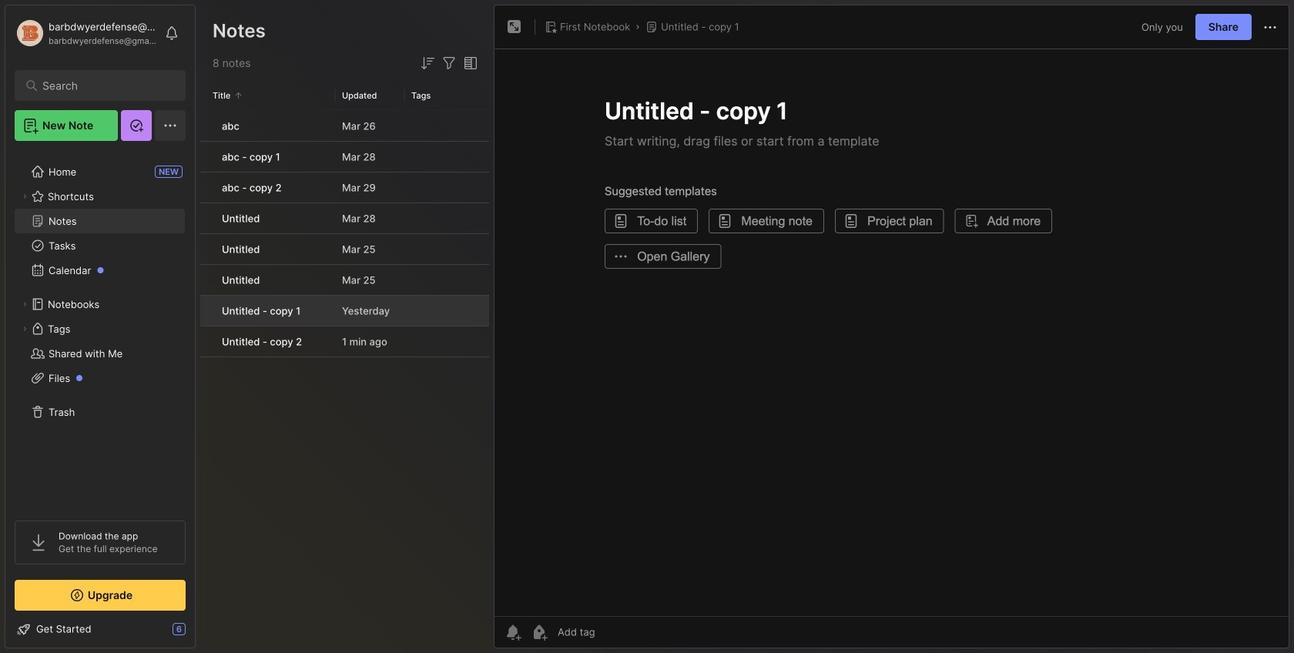 Task type: describe. For each thing, give the bounding box(es) containing it.
1 cell from the top
[[200, 111, 213, 141]]

5 cell from the top
[[200, 234, 213, 264]]

expand tags image
[[20, 324, 29, 334]]

main element
[[0, 0, 200, 654]]

Account field
[[15, 18, 157, 49]]

3 cell from the top
[[200, 173, 213, 203]]

Add filters field
[[440, 54, 459, 72]]

More actions field
[[1262, 17, 1280, 37]]

8 cell from the top
[[200, 327, 213, 357]]

add filters image
[[440, 54, 459, 72]]

expand notebooks image
[[20, 300, 29, 309]]



Task type: locate. For each thing, give the bounding box(es) containing it.
row group
[[200, 111, 489, 358]]

6 cell from the top
[[200, 265, 213, 295]]

expand note image
[[506, 18, 524, 36]]

none search field inside main element
[[42, 76, 165, 95]]

4 cell from the top
[[200, 203, 213, 234]]

tree
[[5, 150, 195, 507]]

2 cell from the top
[[200, 142, 213, 172]]

tree inside main element
[[5, 150, 195, 507]]

Note Editor text field
[[495, 49, 1289, 617]]

Add tag field
[[556, 626, 672, 639]]

note window element
[[494, 5, 1290, 653]]

Sort options field
[[419, 54, 437, 72]]

None search field
[[42, 76, 165, 95]]

View options field
[[459, 54, 480, 72]]

cell
[[200, 111, 213, 141], [200, 142, 213, 172], [200, 173, 213, 203], [200, 203, 213, 234], [200, 234, 213, 264], [200, 265, 213, 295], [200, 296, 213, 326], [200, 327, 213, 357]]

more actions image
[[1262, 18, 1280, 37]]

7 cell from the top
[[200, 296, 213, 326]]

Help and Learning task checklist field
[[5, 617, 195, 642]]

add a reminder image
[[504, 624, 523, 642]]

click to collapse image
[[195, 625, 206, 644]]

Search text field
[[42, 79, 165, 93]]

add tag image
[[530, 624, 549, 642]]



Task type: vqa. For each thing, say whether or not it's contained in the screenshot.
tree
yes



